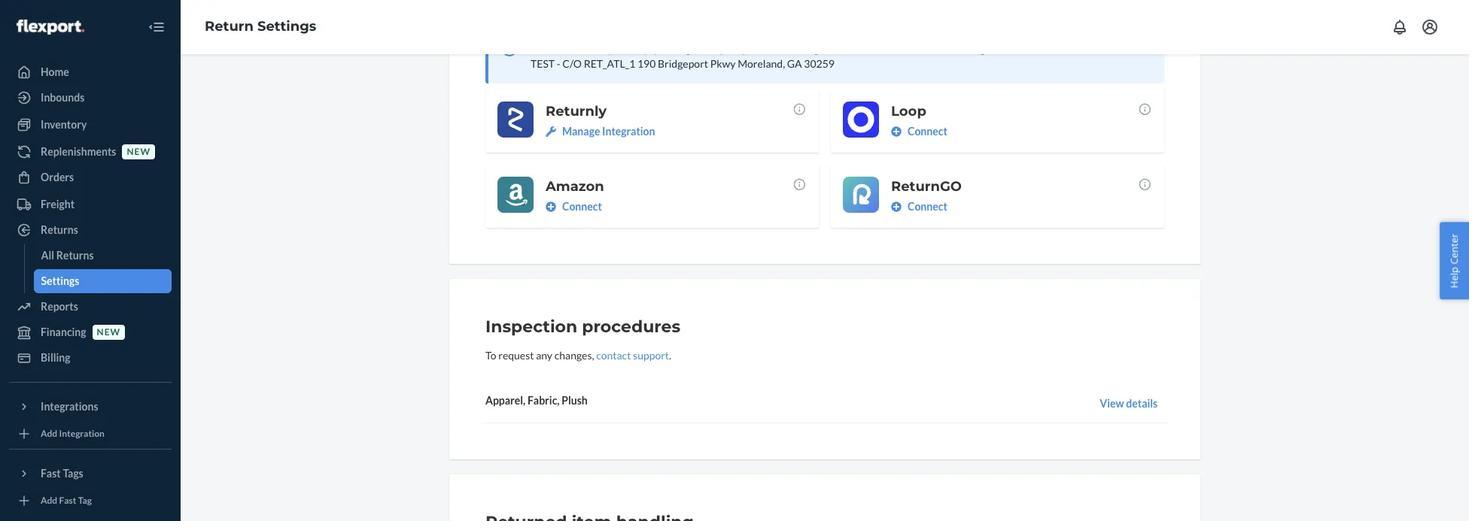 Task type: locate. For each thing, give the bounding box(es) containing it.
new for replenishments
[[127, 146, 151, 158]]

settings
[[257, 18, 316, 35], [41, 275, 79, 288]]

in
[[937, 27, 946, 40]]

freight
[[41, 198, 75, 211]]

add down the fast tags
[[41, 496, 57, 507]]

new for financing
[[97, 327, 120, 338]]

the down bring
[[827, 42, 842, 55]]

manage integration
[[562, 125, 655, 138]]

connect
[[908, 125, 948, 138], [562, 200, 602, 213], [908, 200, 948, 213]]

connect down returngo
[[908, 200, 948, 213]]

add
[[41, 429, 57, 440], [41, 496, 57, 507]]

1 vertical spatial to
[[914, 42, 924, 55]]

integration inside button
[[602, 125, 655, 138]]

procedures
[[582, 317, 681, 337]]

home
[[41, 65, 69, 78]]

coming
[[965, 27, 998, 40]]

integrations
[[41, 400, 98, 413]]

plush
[[562, 394, 588, 407]]

connect for amazon
[[562, 200, 602, 213]]

connect down the 'loop' at the right top
[[908, 125, 948, 138]]

1 horizontal spatial you
[[1048, 27, 1065, 40]]

returns down the freight
[[41, 224, 78, 236]]

the down in
[[926, 42, 941, 55]]

0 vertical spatial integration
[[602, 125, 655, 138]]

returngo
[[891, 178, 962, 195]]

0 horizontal spatial new
[[97, 327, 120, 338]]

connect button for amazon
[[546, 199, 602, 215]]

to down features
[[914, 42, 924, 55]]

months.
[[1000, 27, 1037, 40]]

integration right manage
[[602, 125, 655, 138]]

fast
[[41, 467, 61, 480], [59, 496, 76, 507]]

the
[[948, 27, 963, 40], [827, 42, 842, 55], [926, 42, 941, 55]]

0 vertical spatial settings
[[257, 18, 316, 35]]

returnly
[[573, 42, 613, 55], [546, 103, 607, 120]]

please
[[654, 42, 684, 55]]

fast left the tag
[[59, 496, 76, 507]]

0 horizontal spatial connect button
[[546, 199, 602, 215]]

apparel,
[[486, 394, 526, 407]]

are
[[1067, 27, 1082, 40]]

plus circle image down amazon
[[546, 202, 556, 212]]

to
[[813, 27, 823, 40], [914, 42, 924, 55]]

reports link
[[9, 295, 172, 319]]

have
[[549, 27, 571, 40]]

1 vertical spatial connect button
[[546, 199, 602, 215]]

view
[[1100, 397, 1124, 410]]

fabric,
[[528, 394, 560, 407]]

2 you from the left
[[1048, 27, 1065, 40]]

new down reports link
[[97, 327, 120, 338]]

fast inside 'dropdown button'
[[41, 467, 61, 480]]

returnly inside we have recently updated our returns location infrastructure to bring you more features in the coming months. if you are using amazon, returnly or loop, please go into your portal and change the return address to the following: test - c/o ret_atl_1 190 bridgeport pkwy moreland, ga 30259
[[573, 42, 613, 55]]

0 vertical spatial returnly
[[573, 42, 613, 55]]

plus circle image for loop
[[891, 126, 902, 137]]

or
[[615, 42, 625, 55]]

the right in
[[948, 27, 963, 40]]

1 horizontal spatial the
[[926, 42, 941, 55]]

fast tags button
[[9, 462, 172, 486]]

2 add from the top
[[41, 496, 57, 507]]

contact support link
[[596, 349, 669, 362]]

0 vertical spatial to
[[813, 27, 823, 40]]

1 horizontal spatial new
[[127, 146, 151, 158]]

0 horizontal spatial to
[[813, 27, 823, 40]]

pkwy
[[710, 57, 736, 70]]

0 horizontal spatial you
[[851, 27, 868, 40]]

amazon,
[[531, 42, 571, 55]]

return
[[205, 18, 254, 35]]

0 vertical spatial add
[[41, 429, 57, 440]]

plus circle image for amazon
[[546, 202, 556, 212]]

new
[[127, 146, 151, 158], [97, 327, 120, 338]]

fast tags
[[41, 467, 83, 480]]

0 horizontal spatial integration
[[59, 429, 105, 440]]

returnly up manage
[[546, 103, 607, 120]]

integration
[[602, 125, 655, 138], [59, 429, 105, 440]]

return
[[844, 42, 874, 55]]

connect down amazon
[[562, 200, 602, 213]]

1 vertical spatial returns
[[56, 249, 94, 262]]

infrastructure
[[747, 27, 811, 40]]

0 horizontal spatial the
[[827, 42, 842, 55]]

1 vertical spatial new
[[97, 327, 120, 338]]

2 horizontal spatial the
[[948, 27, 963, 40]]

to up change
[[813, 27, 823, 40]]

updated
[[613, 27, 651, 40]]

close navigation image
[[148, 18, 166, 36]]

connect button
[[891, 124, 948, 139], [546, 199, 602, 215]]

settings right return
[[257, 18, 316, 35]]

you up "return"
[[851, 27, 868, 40]]

1 horizontal spatial to
[[914, 42, 924, 55]]

1 horizontal spatial settings
[[257, 18, 316, 35]]

bring
[[825, 27, 849, 40]]

0 vertical spatial new
[[127, 146, 151, 158]]

apparel, fabric, plush
[[486, 394, 588, 407]]

add down integrations
[[41, 429, 57, 440]]

open notifications image
[[1391, 18, 1409, 36]]

plus circle image
[[891, 126, 902, 137], [546, 202, 556, 212], [891, 202, 902, 212]]

connect button down the 'loop' at the right top
[[891, 124, 948, 139]]

returns
[[41, 224, 78, 236], [56, 249, 94, 262]]

1 vertical spatial add
[[41, 496, 57, 507]]

you right if
[[1048, 27, 1065, 40]]

your
[[719, 42, 741, 55]]

replenishments
[[41, 145, 116, 158]]

to
[[486, 349, 496, 362]]

following:
[[943, 42, 988, 55]]

1 horizontal spatial connect button
[[891, 124, 948, 139]]

1 add from the top
[[41, 429, 57, 440]]

1 horizontal spatial integration
[[602, 125, 655, 138]]

returns right all
[[56, 249, 94, 262]]

flexport logo image
[[17, 19, 84, 34]]

billing link
[[9, 346, 172, 370]]

1 vertical spatial integration
[[59, 429, 105, 440]]

you
[[851, 27, 868, 40], [1048, 27, 1065, 40]]

new up orders link
[[127, 146, 151, 158]]

integration down integrations dropdown button
[[59, 429, 105, 440]]

fast left tags on the bottom left
[[41, 467, 61, 480]]

plus circle image down returngo
[[891, 202, 902, 212]]

we
[[531, 27, 547, 40]]

billing
[[41, 352, 70, 364]]

if
[[1039, 27, 1046, 40]]

connect button down amazon
[[546, 199, 602, 215]]

inventory
[[41, 118, 87, 131]]

plus circle image down the 'loop' at the right top
[[891, 126, 902, 137]]

settings up reports
[[41, 275, 79, 288]]

0 horizontal spatial settings
[[41, 275, 79, 288]]

returnly down recently
[[573, 42, 613, 55]]

0 vertical spatial fast
[[41, 467, 61, 480]]

0 vertical spatial connect button
[[891, 124, 948, 139]]

connect for loop
[[908, 125, 948, 138]]

moreland,
[[738, 57, 785, 70]]

using
[[1084, 27, 1109, 40]]



Task type: vqa. For each thing, say whether or not it's contained in the screenshot.
Home in the left top of the page
yes



Task type: describe. For each thing, give the bounding box(es) containing it.
bridgeport
[[658, 57, 708, 70]]

all returns link
[[33, 244, 172, 268]]

to request any changes, contact support .
[[486, 349, 671, 362]]

change
[[792, 42, 825, 55]]

plus circle image inside connect link
[[891, 202, 902, 212]]

help center
[[1448, 233, 1461, 288]]

more
[[870, 27, 894, 40]]

reports
[[41, 300, 78, 313]]

returns
[[671, 27, 705, 40]]

open account menu image
[[1421, 18, 1439, 36]]

settings link
[[33, 269, 172, 294]]

location
[[707, 27, 745, 40]]

home link
[[9, 60, 172, 84]]

wrench image
[[546, 126, 556, 137]]

190
[[638, 57, 656, 70]]

manage
[[562, 125, 600, 138]]

connect button for loop
[[891, 124, 948, 139]]

connect link
[[891, 199, 1152, 215]]

return settings
[[205, 18, 316, 35]]

we have recently updated our returns location infrastructure to bring you more features in the coming months. if you are using amazon, returnly or loop, please go into your portal and change the return address to the following: test - c/o ret_atl_1 190 bridgeport pkwy moreland, ga 30259
[[531, 27, 1109, 70]]

all
[[41, 249, 54, 262]]

add for add fast tag
[[41, 496, 57, 507]]

0 vertical spatial returns
[[41, 224, 78, 236]]

inbounds link
[[9, 86, 172, 110]]

help center button
[[1440, 222, 1469, 299]]

inventory link
[[9, 113, 172, 137]]

features
[[896, 27, 935, 40]]

1 vertical spatial returnly
[[546, 103, 607, 120]]

orders
[[41, 171, 74, 184]]

inspection procedures
[[486, 317, 681, 337]]

freight link
[[9, 193, 172, 217]]

1 vertical spatial settings
[[41, 275, 79, 288]]

1 you from the left
[[851, 27, 868, 40]]

portal
[[743, 42, 771, 55]]

add integration link
[[9, 425, 172, 443]]

center
[[1448, 233, 1461, 264]]

tag
[[78, 496, 92, 507]]

30259
[[804, 57, 835, 70]]

help
[[1448, 267, 1461, 288]]

-
[[557, 57, 561, 70]]

ga
[[787, 57, 802, 70]]

recently
[[573, 27, 611, 40]]

ret_atl_1
[[584, 57, 636, 70]]

address
[[876, 42, 912, 55]]

integration for manage integration
[[602, 125, 655, 138]]

our
[[653, 27, 669, 40]]

view details button
[[1100, 397, 1158, 412]]

all returns
[[41, 249, 94, 262]]

contact
[[596, 349, 631, 362]]

loop
[[891, 103, 926, 120]]

inspection
[[486, 317, 577, 337]]

orders link
[[9, 166, 172, 190]]

tags
[[63, 467, 83, 480]]

return settings link
[[205, 18, 316, 35]]

add fast tag link
[[9, 492, 172, 510]]

view details
[[1100, 397, 1158, 410]]

any
[[536, 349, 553, 362]]

into
[[699, 42, 717, 55]]

loop,
[[627, 42, 652, 55]]

changes,
[[555, 349, 594, 362]]

1 vertical spatial fast
[[59, 496, 76, 507]]

add integration
[[41, 429, 105, 440]]

go
[[686, 42, 697, 55]]

request
[[499, 349, 534, 362]]

and
[[773, 42, 790, 55]]

details
[[1126, 397, 1158, 410]]

add fast tag
[[41, 496, 92, 507]]

manage integration button
[[546, 124, 655, 139]]

test
[[531, 57, 555, 70]]

integrations button
[[9, 395, 172, 419]]

financing
[[41, 326, 86, 339]]

inbounds
[[41, 91, 85, 104]]

c/o
[[563, 57, 582, 70]]

returns link
[[9, 218, 172, 242]]

support
[[633, 349, 669, 362]]

integration for add integration
[[59, 429, 105, 440]]

add for add integration
[[41, 429, 57, 440]]

amazon
[[546, 178, 604, 195]]

.
[[669, 349, 671, 362]]



